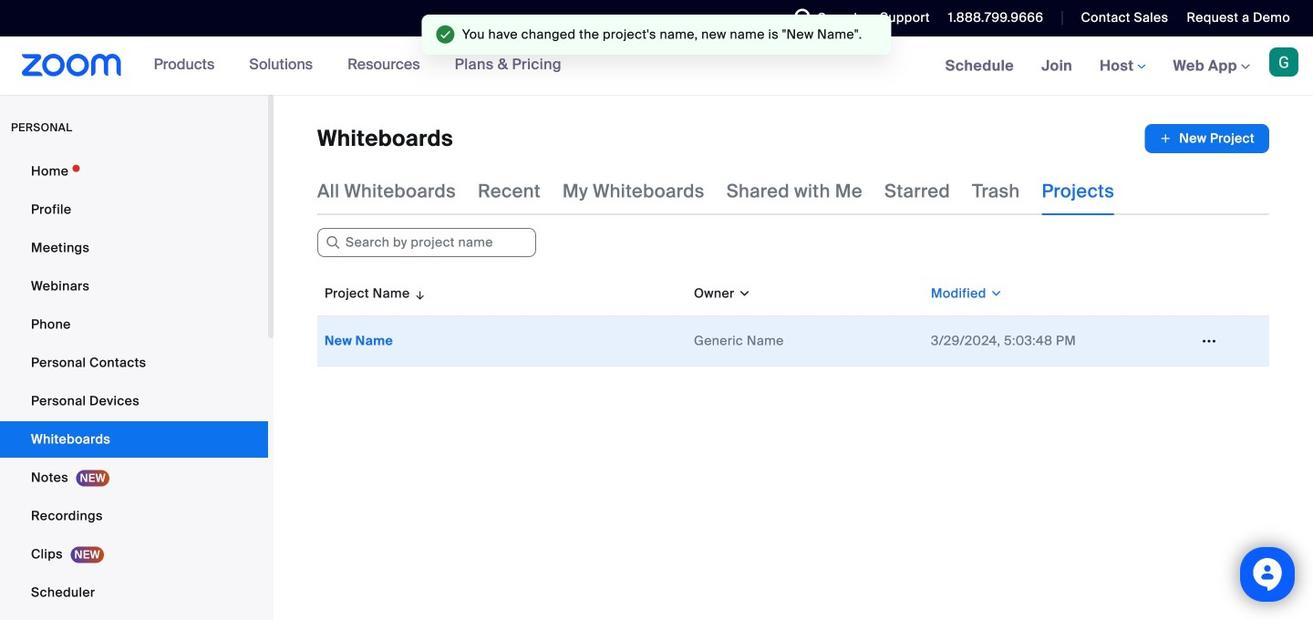 Task type: describe. For each thing, give the bounding box(es) containing it.
zoom logo image
[[22, 54, 122, 77]]

meetings navigation
[[932, 36, 1313, 96]]

add image
[[1159, 129, 1172, 148]]

down image
[[735, 284, 751, 303]]

profile picture image
[[1269, 47, 1298, 77]]

tabs of all whiteboard page tab list
[[317, 168, 1114, 215]]

arrow down image
[[410, 283, 427, 305]]



Task type: vqa. For each thing, say whether or not it's contained in the screenshot.
down icon
yes



Task type: locate. For each thing, give the bounding box(es) containing it.
banner
[[0, 36, 1313, 96]]

Search text field
[[317, 228, 536, 257]]

success image
[[436, 26, 455, 44]]

application
[[317, 272, 1269, 367]]

edit project image
[[1195, 333, 1224, 349]]

personal menu menu
[[0, 153, 268, 620]]

product information navigation
[[140, 36, 575, 95]]



